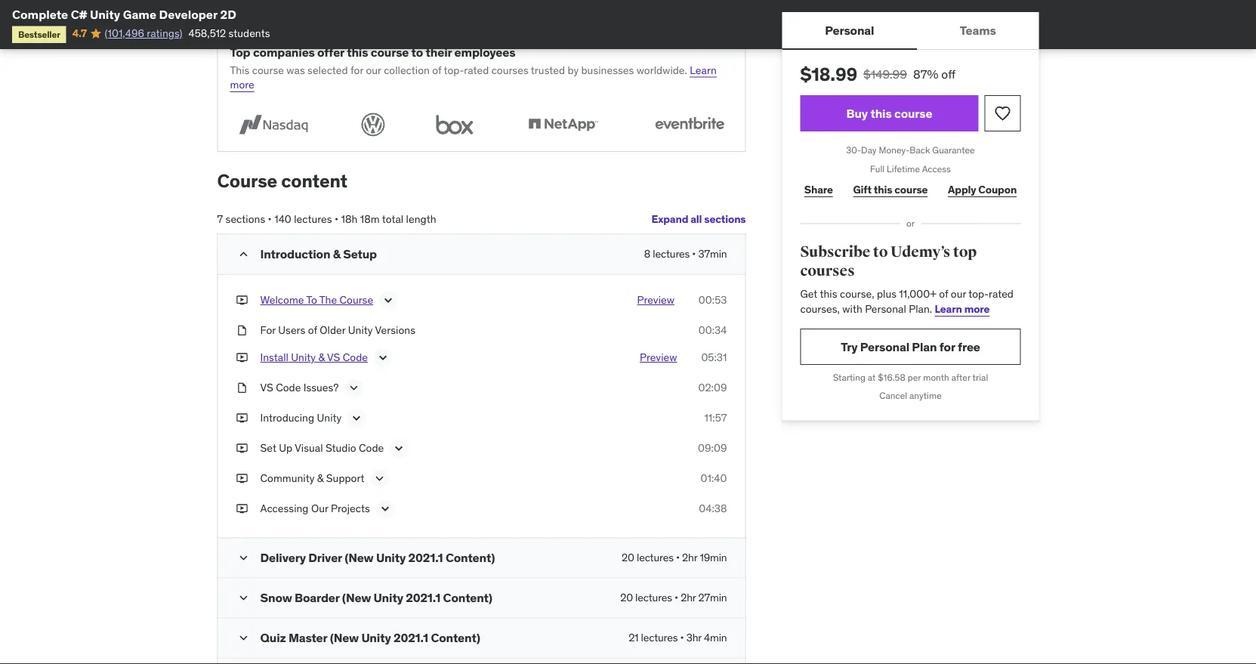 Task type: locate. For each thing, give the bounding box(es) containing it.
1 horizontal spatial for
[[940, 339, 956, 354]]

0 vertical spatial preview
[[637, 293, 675, 307]]

show lecture description image
[[381, 293, 396, 308], [376, 350, 391, 365], [349, 411, 364, 426], [372, 471, 387, 486], [378, 501, 393, 516]]

course down 'lifetime' at top right
[[895, 183, 928, 197]]

0 vertical spatial personal
[[825, 22, 874, 38]]

set
[[260, 441, 277, 455]]

more for subscribe to udemy's top courses
[[965, 302, 990, 316]]

cancel
[[880, 390, 908, 402]]

11:57
[[704, 411, 727, 424]]

2021.1 down snow boarder (new unity 2021.1 content)
[[394, 630, 428, 645]]

ratings)
[[147, 26, 182, 40]]

& for setup
[[333, 246, 341, 262]]

4 xsmall image from the top
[[236, 441, 248, 456]]

0 horizontal spatial learn more
[[230, 63, 717, 91]]

show lecture description image up studio
[[349, 411, 364, 426]]

this right buy
[[871, 105, 892, 121]]

02:09
[[698, 381, 727, 394]]

1 vertical spatial content)
[[443, 590, 493, 605]]

show lecture description image right issues?
[[346, 380, 361, 395]]

•
[[268, 212, 272, 225], [335, 212, 339, 225], [692, 247, 696, 261], [676, 551, 680, 564], [675, 591, 679, 604], [680, 631, 684, 644]]

0 vertical spatial rated
[[464, 63, 489, 77]]

1 vertical spatial of
[[939, 287, 949, 301]]

0 vertical spatial 20
[[622, 551, 635, 564]]

xsmall image left install
[[236, 350, 248, 365]]

xsmall image for vs
[[236, 380, 248, 395]]

unity inside button
[[291, 350, 316, 364]]

unity right install
[[291, 350, 316, 364]]

1 vertical spatial 2hr
[[681, 591, 696, 604]]

expand all sections button
[[652, 204, 746, 234]]

• left 19min
[[676, 551, 680, 564]]

our down top companies offer this course to their employees in the top of the page
[[366, 63, 381, 77]]

1 vertical spatial to
[[873, 242, 888, 261]]

volkswagen image
[[357, 110, 390, 139]]

with
[[843, 302, 863, 316]]

0 horizontal spatial show lecture description image
[[346, 380, 361, 395]]

1 vertical spatial preview
[[640, 350, 677, 364]]

xsmall image left community in the bottom of the page
[[236, 471, 248, 486]]

1 horizontal spatial our
[[951, 287, 966, 301]]

top- down top
[[969, 287, 989, 301]]

1 vertical spatial show lecture description image
[[392, 441, 407, 456]]

off
[[942, 66, 956, 82]]

xsmall image left accessing
[[236, 501, 248, 516]]

1 sections from the left
[[704, 212, 746, 225]]

sections right 7
[[226, 212, 265, 225]]

course
[[217, 169, 277, 192], [340, 293, 373, 307]]

for down top companies offer this course to their employees in the top of the page
[[351, 63, 363, 77]]

money-
[[879, 144, 910, 156]]

2hr left 27min at the right bottom of page
[[681, 591, 696, 604]]

nasdaq image
[[230, 110, 317, 139]]

top
[[953, 242, 977, 261]]

plan.
[[909, 302, 932, 316]]

selected
[[308, 63, 348, 77]]

trial
[[973, 371, 988, 383]]

5 xsmall image from the top
[[236, 471, 248, 486]]

install unity & vs code button
[[260, 350, 368, 368]]

1 horizontal spatial learn more link
[[935, 302, 990, 316]]

code for set up visual studio code
[[359, 441, 384, 455]]

0 vertical spatial more
[[230, 78, 254, 91]]

users
[[278, 324, 306, 337]]

our
[[311, 502, 328, 515]]

top- down their
[[444, 63, 464, 77]]

1 vertical spatial 20
[[620, 591, 633, 604]]

this inside "button"
[[871, 105, 892, 121]]

course right the
[[340, 293, 373, 307]]

of
[[432, 63, 442, 77], [939, 287, 949, 301], [308, 324, 317, 337]]

this right gift
[[874, 183, 893, 197]]

learn
[[690, 63, 717, 77], [935, 302, 962, 316]]

1 horizontal spatial to
[[873, 242, 888, 261]]

learn right plan.
[[935, 302, 962, 316]]

apply coupon button
[[944, 175, 1021, 205]]

learn more link for subscribe to udemy's top courses
[[935, 302, 990, 316]]

older
[[320, 324, 346, 337]]

game
[[123, 6, 156, 22]]

small image left delivery
[[236, 550, 251, 565]]

code inside button
[[343, 350, 368, 364]]

to up collection
[[411, 44, 423, 60]]

1 vertical spatial &
[[318, 350, 325, 364]]

set up visual studio code
[[260, 441, 384, 455]]

or
[[907, 218, 915, 229]]

1 vertical spatial small image
[[236, 550, 251, 565]]

tab list containing personal
[[782, 12, 1039, 50]]

vs code issues?
[[260, 381, 339, 394]]

share button
[[801, 175, 837, 205]]

4.7
[[72, 26, 87, 40]]

install
[[260, 350, 289, 364]]

xsmall image
[[236, 350, 248, 365], [236, 411, 248, 425], [236, 501, 248, 516]]

1 vertical spatial our
[[951, 287, 966, 301]]

7
[[217, 212, 223, 225]]

unity down snow boarder (new unity 2021.1 content)
[[361, 630, 391, 645]]

2021.1 up snow boarder (new unity 2021.1 content)
[[408, 550, 443, 565]]

lectures up "20 lectures • 2hr 27min"
[[637, 551, 674, 564]]

& inside button
[[318, 350, 325, 364]]

1 vertical spatial more
[[965, 302, 990, 316]]

buy
[[847, 105, 868, 121]]

0 vertical spatial code
[[343, 350, 368, 364]]

0 vertical spatial small image
[[236, 247, 251, 262]]

lectures right 8
[[653, 247, 690, 261]]

more for top companies offer this course to their employees
[[230, 78, 254, 91]]

rated
[[464, 63, 489, 77], [989, 287, 1014, 301]]

udemy's
[[891, 242, 951, 261]]

0 vertical spatial &
[[333, 246, 341, 262]]

& for support
[[317, 471, 324, 485]]

personal inside button
[[825, 22, 874, 38]]

delivery driver (new unity 2021.1 content)
[[260, 550, 495, 565]]

0 horizontal spatial for
[[351, 63, 363, 77]]

xsmall image left vs code issues?
[[236, 380, 248, 395]]

lectures right 21
[[641, 631, 678, 644]]

eventbrite image
[[646, 110, 733, 139]]

0 vertical spatial learn
[[690, 63, 717, 77]]

0 vertical spatial 2hr
[[682, 551, 698, 564]]

0 vertical spatial content)
[[446, 550, 495, 565]]

21
[[629, 631, 639, 644]]

3 xsmall image from the top
[[236, 380, 248, 395]]

show lecture description image right studio
[[392, 441, 407, 456]]

0 horizontal spatial top-
[[444, 63, 464, 77]]

show lecture description image for introducing unity
[[349, 411, 364, 426]]

0 vertical spatial of
[[432, 63, 442, 77]]

preview left 05:31
[[640, 350, 677, 364]]

00:34
[[699, 324, 727, 337]]

lectures for snow boarder (new unity 2021.1 content)
[[635, 591, 672, 604]]

1 horizontal spatial learn
[[935, 302, 962, 316]]

0 vertical spatial xsmall image
[[236, 350, 248, 365]]

try personal plan for free link
[[801, 329, 1021, 365]]

1 horizontal spatial sections
[[704, 212, 746, 225]]

of right 11,000+
[[939, 287, 949, 301]]

0 horizontal spatial to
[[411, 44, 423, 60]]

1 horizontal spatial vs
[[327, 350, 340, 364]]

• left 3hr
[[680, 631, 684, 644]]

20 lectures • 2hr 27min
[[620, 591, 727, 604]]

small image left the 'introduction'
[[236, 247, 251, 262]]

xsmall image left introducing
[[236, 411, 248, 425]]

to left udemy's
[[873, 242, 888, 261]]

0 horizontal spatial learn
[[690, 63, 717, 77]]

free
[[958, 339, 981, 354]]

19min
[[700, 551, 727, 564]]

learn more for subscribe to udemy's top courses
[[935, 302, 990, 316]]

this up courses,
[[820, 287, 838, 301]]

apply
[[948, 183, 977, 197]]

2hr left 19min
[[682, 551, 698, 564]]

0 vertical spatial learn more
[[230, 63, 717, 91]]

1 vertical spatial top-
[[969, 287, 989, 301]]

show lecture description image for set up visual studio code
[[392, 441, 407, 456]]

20 up 21
[[620, 591, 633, 604]]

at
[[868, 371, 876, 383]]

0 horizontal spatial more
[[230, 78, 254, 91]]

welcome to the course button
[[260, 293, 373, 311]]

total
[[382, 212, 404, 225]]

get this course, plus 11,000+ of our top-rated courses, with personal plan.
[[801, 287, 1014, 316]]

458,512
[[188, 26, 226, 40]]

1 vertical spatial code
[[276, 381, 301, 394]]

2021.1 for snow boarder (new unity 2021.1 content)
[[406, 590, 441, 605]]

this
[[230, 63, 250, 77]]

8 lectures • 37min
[[644, 247, 727, 261]]

• for introduction & setup
[[692, 247, 696, 261]]

snow
[[260, 590, 292, 605]]

top companies offer this course to their employees
[[230, 44, 516, 60]]

lectures up 21
[[635, 591, 672, 604]]

to inside subscribe to udemy's top courses
[[873, 242, 888, 261]]

issues?
[[304, 381, 339, 394]]

2 vertical spatial xsmall image
[[236, 501, 248, 516]]

• left 18h 18m
[[335, 212, 339, 225]]

xsmall image left set
[[236, 441, 248, 456]]

2 vertical spatial personal
[[860, 339, 910, 354]]

for
[[351, 63, 363, 77], [940, 339, 956, 354]]

0 horizontal spatial course
[[217, 169, 277, 192]]

& left support
[[317, 471, 324, 485]]

quiz
[[260, 630, 286, 645]]

2021.1 down delivery driver (new unity 2021.1 content)
[[406, 590, 441, 605]]

courses down 'subscribe'
[[801, 262, 855, 280]]

personal inside get this course, plus 11,000+ of our top-rated courses, with personal plan.
[[865, 302, 906, 316]]

0 vertical spatial course
[[217, 169, 277, 192]]

1 horizontal spatial of
[[432, 63, 442, 77]]

1 vertical spatial learn more
[[935, 302, 990, 316]]

1 horizontal spatial show lecture description image
[[392, 441, 407, 456]]

this inside get this course, plus 11,000+ of our top-rated courses, with personal plan.
[[820, 287, 838, 301]]

xsmall image left welcome at the left
[[236, 293, 248, 308]]

(new right 'driver'
[[345, 550, 374, 565]]

course up 7
[[217, 169, 277, 192]]

xsmall image for community
[[236, 471, 248, 486]]

0 vertical spatial show lecture description image
[[346, 380, 361, 395]]

course up back
[[895, 105, 933, 121]]

course down companies
[[252, 63, 284, 77]]

code for install unity & vs code
[[343, 350, 368, 364]]

show lecture description image right projects
[[378, 501, 393, 516]]

1 vertical spatial courses
[[801, 262, 855, 280]]

1 horizontal spatial top-
[[969, 287, 989, 301]]

community
[[260, 471, 315, 485]]

1 horizontal spatial rated
[[989, 287, 1014, 301]]

0 vertical spatial learn more link
[[230, 63, 717, 91]]

2 small image from the top
[[236, 550, 251, 565]]

of inside get this course, plus 11,000+ of our top-rated courses, with personal plan.
[[939, 287, 949, 301]]

2hr
[[682, 551, 698, 564], [681, 591, 696, 604]]

2 vertical spatial small image
[[236, 630, 251, 645]]

gift
[[853, 183, 872, 197]]

1 vertical spatial vs
[[260, 381, 273, 394]]

small image
[[236, 247, 251, 262], [236, 550, 251, 565], [236, 630, 251, 645]]

personal down plus
[[865, 302, 906, 316]]

0 vertical spatial our
[[366, 63, 381, 77]]

for left free
[[940, 339, 956, 354]]

2 vertical spatial 2021.1
[[394, 630, 428, 645]]

0 vertical spatial vs
[[327, 350, 340, 364]]

2 vertical spatial of
[[308, 324, 317, 337]]

2hr for snow boarder (new unity 2021.1 content)
[[681, 591, 696, 604]]

more
[[230, 78, 254, 91], [965, 302, 990, 316]]

our right 11,000+
[[951, 287, 966, 301]]

1 horizontal spatial courses
[[801, 262, 855, 280]]

show lecture description image right support
[[372, 471, 387, 486]]

• left 27min at the right bottom of page
[[675, 591, 679, 604]]

20 for snow boarder (new unity 2021.1 content)
[[620, 591, 633, 604]]

30-
[[846, 144, 861, 156]]

learn more down the employees
[[230, 63, 717, 91]]

(new for driver
[[345, 550, 374, 565]]

code up introducing
[[276, 381, 301, 394]]

2021.1 for quiz master (new unity 2021.1 content)
[[394, 630, 428, 645]]

1 vertical spatial learn
[[935, 302, 962, 316]]

show lecture description image up versions
[[381, 293, 396, 308]]

1 horizontal spatial more
[[965, 302, 990, 316]]

guarantee
[[933, 144, 975, 156]]

preview down 8
[[637, 293, 675, 307]]

0 horizontal spatial learn more link
[[230, 63, 717, 91]]

of down their
[[432, 63, 442, 77]]

(new for master
[[330, 630, 359, 645]]

courses,
[[801, 302, 840, 316]]

courses
[[492, 63, 529, 77], [801, 262, 855, 280]]

vs down install
[[260, 381, 273, 394]]

0 vertical spatial (new
[[345, 550, 374, 565]]

lifetime
[[887, 163, 920, 174]]

learn more link up free
[[935, 302, 990, 316]]

xsmall image left the 'for'
[[236, 323, 248, 338]]

20 up "20 lectures • 2hr 27min"
[[622, 551, 635, 564]]

2 horizontal spatial of
[[939, 287, 949, 301]]

code right studio
[[359, 441, 384, 455]]

sections right all
[[704, 212, 746, 225]]

3 small image from the top
[[236, 630, 251, 645]]

& left setup
[[333, 246, 341, 262]]

learn more link down the employees
[[230, 63, 717, 91]]

1 vertical spatial 2021.1
[[406, 590, 441, 605]]

& down older
[[318, 350, 325, 364]]

1 vertical spatial rated
[[989, 287, 1014, 301]]

0 horizontal spatial courses
[[492, 63, 529, 77]]

welcome to the course
[[260, 293, 373, 307]]

2 xsmall image from the top
[[236, 411, 248, 425]]

2 vertical spatial (new
[[330, 630, 359, 645]]

of left older
[[308, 324, 317, 337]]

$16.58
[[878, 371, 906, 383]]

0 horizontal spatial sections
[[226, 212, 265, 225]]

small image
[[236, 590, 251, 605]]

2 vertical spatial content)
[[431, 630, 480, 645]]

2 vertical spatial &
[[317, 471, 324, 485]]

vs down older
[[327, 350, 340, 364]]

personal up $18.99
[[825, 22, 874, 38]]

1 horizontal spatial learn more
[[935, 302, 990, 316]]

1 vertical spatial for
[[940, 339, 956, 354]]

tab list
[[782, 12, 1039, 50]]

1 vertical spatial personal
[[865, 302, 906, 316]]

xsmall image for set
[[236, 441, 248, 456]]

our
[[366, 63, 381, 77], [951, 287, 966, 301]]

&
[[333, 246, 341, 262], [318, 350, 325, 364], [317, 471, 324, 485]]

xsmall image
[[236, 293, 248, 308], [236, 323, 248, 338], [236, 380, 248, 395], [236, 441, 248, 456], [236, 471, 248, 486]]

1 vertical spatial (new
[[342, 590, 371, 605]]

1 vertical spatial course
[[340, 293, 373, 307]]

courses down the employees
[[492, 63, 529, 77]]

8
[[644, 247, 651, 261]]

small image for quiz
[[236, 630, 251, 645]]

unity right older
[[348, 324, 373, 337]]

1 vertical spatial xsmall image
[[236, 411, 248, 425]]

0 vertical spatial 2021.1
[[408, 550, 443, 565]]

small image left "quiz"
[[236, 630, 251, 645]]

this right offer
[[347, 44, 368, 60]]

0 vertical spatial top-
[[444, 63, 464, 77]]

learn more up free
[[935, 302, 990, 316]]

87%
[[913, 66, 939, 82]]

more up free
[[965, 302, 990, 316]]

1 vertical spatial learn more link
[[935, 302, 990, 316]]

offer
[[317, 44, 344, 60]]

more down this
[[230, 78, 254, 91]]

personal button
[[782, 12, 917, 48]]

box image
[[430, 110, 480, 139]]

gift this course
[[853, 183, 928, 197]]

00:53
[[699, 293, 727, 307]]

learn right 'worldwide.'
[[690, 63, 717, 77]]

0 horizontal spatial our
[[366, 63, 381, 77]]

0 horizontal spatial rated
[[464, 63, 489, 77]]

developer
[[159, 6, 218, 22]]

top-
[[444, 63, 464, 77], [969, 287, 989, 301]]

(new right master
[[330, 630, 359, 645]]

1 horizontal spatial course
[[340, 293, 373, 307]]

show lecture description image for accessing our projects
[[378, 501, 393, 516]]

09:09
[[698, 441, 727, 455]]

• left 37min
[[692, 247, 696, 261]]

vs
[[327, 350, 340, 364], [260, 381, 273, 394]]

1 small image from the top
[[236, 247, 251, 262]]

3 xsmall image from the top
[[236, 501, 248, 516]]

show lecture description image
[[346, 380, 361, 395], [392, 441, 407, 456]]

code down for users of older unity versions
[[343, 350, 368, 364]]

personal up $16.58
[[860, 339, 910, 354]]

2 vertical spatial code
[[359, 441, 384, 455]]

(new right the boarder at the left
[[342, 590, 371, 605]]

expand
[[652, 212, 689, 225]]



Task type: vqa. For each thing, say whether or not it's contained in the screenshot.
POWERFUL
no



Task type: describe. For each thing, give the bounding box(es) containing it.
content) for delivery driver (new unity 2021.1 content)
[[446, 550, 495, 565]]

their
[[426, 44, 452, 60]]

quiz master (new unity 2021.1 content)
[[260, 630, 480, 645]]

back
[[910, 144, 930, 156]]

learn for subscribe to udemy's top courses
[[935, 302, 962, 316]]

try personal plan for free
[[841, 339, 981, 354]]

course inside button
[[340, 293, 373, 307]]

(new for boarder
[[342, 590, 371, 605]]

teams
[[960, 22, 996, 38]]

driver
[[308, 550, 342, 565]]

458,512 students
[[188, 26, 270, 40]]

for inside try personal plan for free link
[[940, 339, 956, 354]]

wishlist image
[[994, 104, 1012, 122]]

small image for delivery
[[236, 550, 251, 565]]

per
[[908, 371, 921, 383]]

vs inside install unity & vs code button
[[327, 350, 340, 364]]

0 vertical spatial to
[[411, 44, 423, 60]]

sections inside dropdown button
[[704, 212, 746, 225]]

• for quiz master (new unity 2021.1 content)
[[680, 631, 684, 644]]

starting at $16.58 per month after trial cancel anytime
[[833, 371, 988, 402]]

$149.99
[[864, 66, 907, 82]]

04:38
[[699, 502, 727, 515]]

day
[[861, 144, 877, 156]]

the
[[319, 293, 337, 307]]

(101,496 ratings)
[[105, 26, 182, 40]]

complete
[[12, 6, 68, 22]]

xsmall image for introducing
[[236, 411, 248, 425]]

1 xsmall image from the top
[[236, 293, 248, 308]]

0 horizontal spatial vs
[[260, 381, 273, 394]]

subscribe
[[801, 242, 871, 261]]

3hr
[[687, 631, 702, 644]]

anytime
[[910, 390, 942, 402]]

• for snow boarder (new unity 2021.1 content)
[[675, 591, 679, 604]]

boarder
[[295, 590, 340, 605]]

access
[[922, 163, 951, 174]]

content
[[281, 169, 348, 192]]

0 horizontal spatial of
[[308, 324, 317, 337]]

show lecture description image for community & support
[[372, 471, 387, 486]]

01:40
[[701, 471, 727, 485]]

content) for quiz master (new unity 2021.1 content)
[[431, 630, 480, 645]]

bestseller
[[18, 28, 60, 40]]

course inside "button"
[[895, 105, 933, 121]]

introducing
[[260, 411, 314, 424]]

0 vertical spatial for
[[351, 63, 363, 77]]

share
[[805, 183, 833, 197]]

this for buy
[[871, 105, 892, 121]]

trusted
[[531, 63, 565, 77]]

welcome
[[260, 293, 304, 307]]

collection
[[384, 63, 430, 77]]

unity down delivery driver (new unity 2021.1 content)
[[374, 590, 403, 605]]

$18.99 $149.99 87% off
[[801, 63, 956, 85]]

20 for delivery driver (new unity 2021.1 content)
[[622, 551, 635, 564]]

subscribe to udemy's top courses
[[801, 242, 977, 280]]

plus
[[877, 287, 897, 301]]

buy this course
[[847, 105, 933, 121]]

for
[[260, 324, 276, 337]]

employees
[[455, 44, 516, 60]]

show lecture description image for vs code issues?
[[346, 380, 361, 395]]

to
[[306, 293, 317, 307]]

netapp image
[[520, 110, 607, 139]]

course content
[[217, 169, 348, 192]]

• for delivery driver (new unity 2021.1 content)
[[676, 551, 680, 564]]

preview for 05:31
[[640, 350, 677, 364]]

coupon
[[979, 183, 1017, 197]]

this for get
[[820, 287, 838, 301]]

up
[[279, 441, 293, 455]]

37min
[[698, 247, 727, 261]]

projects
[[331, 502, 370, 515]]

content) for snow boarder (new unity 2021.1 content)
[[443, 590, 493, 605]]

accessing our projects
[[260, 502, 370, 515]]

small image for introduction
[[236, 247, 251, 262]]

this for gift
[[874, 183, 893, 197]]

visual
[[295, 441, 323, 455]]

30-day money-back guarantee full lifetime access
[[846, 144, 975, 174]]

community & support
[[260, 471, 365, 485]]

learn more link for top companies offer this course to their employees
[[230, 63, 717, 91]]

this course was selected for our collection of top-rated courses trusted by businesses worldwide.
[[230, 63, 687, 77]]

studio
[[326, 441, 356, 455]]

4min
[[704, 631, 727, 644]]

lectures for quiz master (new unity 2021.1 content)
[[641, 631, 678, 644]]

month
[[923, 371, 950, 383]]

2hr for delivery driver (new unity 2021.1 content)
[[682, 551, 698, 564]]

delivery
[[260, 550, 306, 565]]

unity up snow boarder (new unity 2021.1 content)
[[376, 550, 406, 565]]

lectures for introduction & setup
[[653, 247, 690, 261]]

lectures for delivery driver (new unity 2021.1 content)
[[637, 551, 674, 564]]

courses inside subscribe to udemy's top courses
[[801, 262, 855, 280]]

was
[[287, 63, 305, 77]]

1 xsmall image from the top
[[236, 350, 248, 365]]

buy this course button
[[801, 95, 979, 131]]

introduction
[[260, 246, 330, 262]]

$18.99
[[801, 63, 858, 85]]

0 vertical spatial courses
[[492, 63, 529, 77]]

versions
[[375, 324, 416, 337]]

full
[[870, 163, 885, 174]]

preview for 00:53
[[637, 293, 675, 307]]

teams button
[[917, 12, 1039, 48]]

support
[[326, 471, 365, 485]]

learn more for top companies offer this course to their employees
[[230, 63, 717, 91]]

• left the 140
[[268, 212, 272, 225]]

course,
[[840, 287, 875, 301]]

students
[[229, 26, 270, 40]]

2021.1 for delivery driver (new unity 2021.1 content)
[[408, 550, 443, 565]]

xsmall image for accessing
[[236, 501, 248, 516]]

27min
[[699, 591, 727, 604]]

all
[[691, 212, 702, 225]]

course up collection
[[371, 44, 409, 60]]

install unity & vs code
[[260, 350, 368, 364]]

21 lectures • 3hr 4min
[[629, 631, 727, 644]]

accessing
[[260, 502, 309, 515]]

show lecture description image down versions
[[376, 350, 391, 365]]

unity up set up visual studio code
[[317, 411, 342, 424]]

c#
[[71, 6, 87, 22]]

2 sections from the left
[[226, 212, 265, 225]]

companies
[[253, 44, 315, 60]]

rated inside get this course, plus 11,000+ of our top-rated courses, with personal plan.
[[989, 287, 1014, 301]]

complete c# unity game developer 2d
[[12, 6, 236, 22]]

unity right c#
[[90, 6, 120, 22]]

top- inside get this course, plus 11,000+ of our top-rated courses, with personal plan.
[[969, 287, 989, 301]]

140
[[274, 212, 291, 225]]

our inside get this course, plus 11,000+ of our top-rated courses, with personal plan.
[[951, 287, 966, 301]]

2 xsmall image from the top
[[236, 323, 248, 338]]

learn for top companies offer this course to their employees
[[690, 63, 717, 77]]

for users of older unity versions
[[260, 324, 416, 337]]

lectures right the 140
[[294, 212, 332, 225]]



